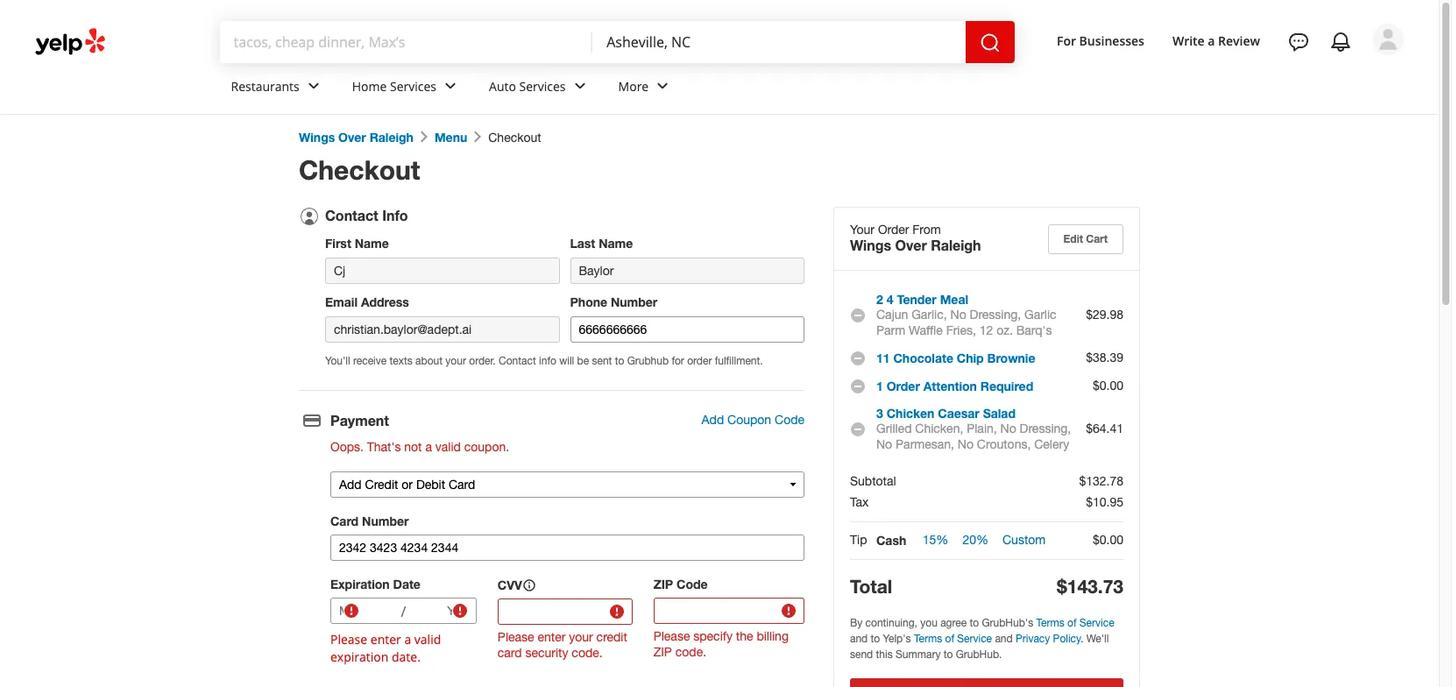 Task type: vqa. For each thing, say whether or not it's contained in the screenshot.
info icon
no



Task type: describe. For each thing, give the bounding box(es) containing it.
search image
[[980, 32, 1001, 53]]

for
[[1057, 32, 1076, 49]]

agree
[[940, 617, 967, 630]]

Last Name text field
[[570, 257, 804, 284]]

1 horizontal spatial a
[[425, 440, 432, 454]]

coupon.
[[464, 440, 509, 454]]

24 chevron down v2 image for restaurants
[[303, 76, 324, 97]]

1 horizontal spatial of
[[1067, 617, 1077, 630]]

checkout region
[[294, 149, 1140, 687]]

last
[[570, 235, 595, 250]]

chip
[[957, 351, 984, 366]]

no up sticks
[[876, 437, 892, 451]]

1 vertical spatial code
[[677, 577, 708, 592]]

cj b. image
[[1372, 24, 1404, 55]]

number for phone number
[[611, 294, 658, 309]]

custom
[[1002, 533, 1046, 547]]

1 vertical spatial contact
[[499, 355, 536, 367]]

0 vertical spatial your
[[445, 355, 466, 367]]

oops. that's not a valid coupon.
[[330, 440, 509, 454]]

custom button
[[1002, 533, 1046, 549]]

24 chevron down v2 image for home services
[[440, 76, 461, 97]]

phone
[[570, 294, 607, 309]]

$38.39
[[1086, 351, 1123, 365]]

oz.
[[997, 323, 1013, 337]]

home services
[[352, 78, 436, 94]]

grubhub
[[627, 355, 669, 367]]

write a review link
[[1165, 25, 1267, 57]]

wings over raleigh
[[299, 129, 414, 144]]

brownie
[[987, 351, 1035, 366]]

24 chevron down v2 image for more
[[652, 76, 673, 97]]

first name
[[325, 235, 389, 250]]

2 4 tender meal cajun garlic, no dressing, garlic parm waffle fries, 12 oz. barq's root beer
[[876, 292, 1056, 353]]

parmesan,
[[896, 437, 954, 451]]

your inside please enter your credit card security code.
[[569, 630, 593, 644]]

3 chicken caesar salad grilled chicken, plain, no dressing, no parmesan, no croutons, celery sticks ($1.49), loaded waffle fries ($6.99)
[[876, 406, 1071, 483]]

valid inside please enter a valid expiration date.
[[414, 631, 441, 648]]

0 horizontal spatial of
[[945, 633, 954, 645]]

what is cvv? image
[[522, 578, 536, 592]]

2 and from the left
[[995, 633, 1013, 645]]

Expiration year text field
[[439, 599, 476, 623]]

wings inside your order from wings over raleigh
[[850, 237, 891, 253]]

caesar
[[938, 406, 980, 421]]

1 horizontal spatial terms of service link
[[1036, 617, 1114, 630]]

1 vertical spatial service
[[957, 633, 992, 645]]

a inside please enter a valid expiration date.
[[404, 631, 411, 648]]

checkout inside region
[[299, 154, 420, 186]]

meal
[[940, 292, 968, 307]]

card number
[[330, 514, 409, 529]]

your order from wings over raleigh
[[850, 223, 981, 253]]

specify
[[693, 629, 733, 643]]

croutons,
[[977, 437, 1031, 451]]

fries,
[[946, 323, 976, 337]]

$64.41
[[1086, 422, 1123, 436]]

privacy
[[1016, 633, 1050, 645]]

20% button
[[963, 533, 988, 549]]

24 chevron down v2 image for auto services
[[569, 76, 590, 97]]

order for required
[[887, 379, 920, 394]]

card number input frame element
[[339, 540, 796, 556]]

services for home services
[[390, 78, 436, 94]]

total
[[850, 576, 892, 598]]

to up this
[[871, 633, 880, 645]]

number for card number
[[362, 514, 409, 529]]

notifications image
[[1330, 32, 1351, 53]]

code. inside please specify the billing zip code.
[[675, 645, 706, 659]]

home services link
[[338, 63, 475, 114]]

1 zip from the top
[[653, 577, 673, 592]]

4
[[887, 292, 893, 307]]

home
[[352, 78, 387, 94]]

expiration date
[[330, 577, 421, 592]]

billing
[[757, 629, 789, 643]]

zip inside please specify the billing zip code.
[[653, 645, 672, 659]]

the
[[736, 629, 753, 643]]

cash button
[[876, 533, 906, 549]]

ZIP Code text field
[[653, 598, 804, 624]]

for businesses
[[1057, 32, 1144, 49]]

celery
[[1034, 437, 1069, 451]]

cash
[[876, 533, 906, 548]]

oops.
[[330, 440, 364, 454]]

tacos, cheap dinner, Max's text field
[[234, 32, 579, 52]]

your
[[850, 223, 875, 237]]

edit
[[1063, 232, 1083, 245]]

($1.49),
[[913, 453, 954, 467]]

1 horizontal spatial terms
[[1036, 617, 1064, 630]]

card
[[498, 646, 522, 660]]

card
[[330, 514, 359, 529]]

businesses
[[1079, 32, 1144, 49]]

credit
[[596, 630, 627, 644]]

/
[[401, 602, 406, 622]]

Expiration month text field
[[331, 599, 368, 623]]

to right agree on the right bottom
[[970, 617, 979, 630]]

1 and from the left
[[850, 633, 868, 645]]

beer
[[906, 339, 932, 353]]

$143.73
[[1057, 576, 1123, 598]]

phone number
[[570, 294, 658, 309]]

summary
[[896, 649, 941, 661]]

you'll receive texts about your order. contact info will be sent to grubhub for order fulfillment.
[[325, 355, 763, 367]]

subtotal
[[850, 474, 896, 489]]

$10.95
[[1086, 496, 1123, 510]]

dressing, inside 2 4 tender meal cajun garlic, no dressing, garlic parm waffle fries, 12 oz. barq's root beer
[[970, 308, 1021, 322]]

1
[[876, 379, 883, 394]]

not
[[404, 440, 422, 454]]

add
[[702, 413, 724, 427]]

for
[[672, 355, 684, 367]]

wings over raleigh link
[[299, 129, 414, 144]]

restaurants link
[[217, 63, 338, 114]]

0 vertical spatial wings
[[299, 129, 335, 144]]

1 horizontal spatial checkout
[[488, 130, 541, 144]]

yelp's
[[883, 633, 911, 645]]

salad
[[983, 406, 1016, 421]]

write
[[1172, 32, 1205, 49]]

cvv
[[498, 578, 522, 593]]

1 $0.00 from the top
[[1093, 379, 1123, 393]]



Task type: locate. For each thing, give the bounding box(es) containing it.
expiration
[[330, 577, 390, 592]]

1 horizontal spatial over
[[895, 237, 927, 253]]

required
[[980, 379, 1033, 394]]

code.
[[675, 645, 706, 659], [572, 646, 603, 660]]

terms down you
[[914, 633, 942, 645]]

please inside please enter a valid expiration date.
[[330, 631, 367, 648]]

add coupon code link
[[702, 413, 804, 427]]

this
[[876, 649, 893, 661]]

1 vertical spatial wings
[[850, 237, 891, 253]]

1 horizontal spatial please
[[498, 630, 534, 644]]

be
[[577, 355, 589, 367]]

1 vertical spatial dressing,
[[1020, 422, 1071, 436]]

about
[[415, 355, 443, 367]]

menu link
[[435, 129, 467, 144]]

a right 'not'
[[425, 440, 432, 454]]

code up 'zip code' text box
[[677, 577, 708, 592]]

please inside please enter your credit card security code.
[[498, 630, 534, 644]]

contact info
[[325, 207, 408, 223]]

1 vertical spatial number
[[362, 514, 409, 529]]

1 vertical spatial of
[[945, 633, 954, 645]]

notifications image
[[1330, 32, 1351, 53]]

zip up 'zip code' text box
[[653, 577, 673, 592]]

grubhub.
[[956, 649, 1002, 661]]

waffle inside 3 chicken caesar salad grilled chicken, plain, no dressing, no parmesan, no croutons, celery sticks ($1.49), loaded waffle fries ($6.99)
[[1002, 453, 1036, 467]]

attention
[[923, 379, 977, 394]]

from
[[913, 223, 941, 237]]

enter up date.
[[370, 631, 401, 648]]

zip code
[[653, 577, 708, 592]]

will
[[559, 355, 574, 367]]

1 horizontal spatial 24 chevron down v2 image
[[652, 76, 673, 97]]

2 24 chevron down v2 image from the left
[[569, 76, 590, 97]]

24 chevron down v2 image inside restaurants link
[[303, 76, 324, 97]]

name right the 'last'
[[599, 235, 633, 250]]

order inside your order from wings over raleigh
[[878, 223, 909, 237]]

$0.00 down $38.39
[[1093, 379, 1123, 393]]

1 vertical spatial terms
[[914, 633, 942, 645]]

terms of service link
[[1036, 617, 1114, 630], [914, 633, 992, 645]]

2 $0.00 from the top
[[1093, 533, 1123, 547]]

24 chevron down v2 image up menu
[[440, 76, 461, 97]]

24 chevron down v2 image
[[440, 76, 461, 97], [652, 76, 673, 97]]

1 24 chevron down v2 image from the left
[[440, 76, 461, 97]]

please for expiration
[[330, 631, 367, 648]]

enter up security
[[538, 630, 566, 644]]

write a review
[[1172, 32, 1260, 49]]

0 horizontal spatial a
[[404, 631, 411, 648]]

messages image
[[1288, 32, 1309, 53], [1288, 32, 1309, 53]]

please for zip
[[653, 629, 690, 643]]

wings up 2
[[850, 237, 891, 253]]

20%
[[963, 533, 988, 547]]

over down 'home' at the left top of the page
[[338, 129, 366, 144]]

expiration
[[330, 649, 389, 665]]

root
[[876, 339, 903, 353]]

please left specify
[[653, 629, 690, 643]]

0 horizontal spatial services
[[390, 78, 436, 94]]

a right write
[[1208, 32, 1215, 49]]

privacy policy link
[[1016, 633, 1081, 645]]

sticks
[[876, 453, 910, 467]]

grilled
[[876, 422, 912, 436]]

0 horizontal spatial   text field
[[234, 32, 579, 52]]

1 horizontal spatial your
[[569, 630, 593, 644]]

0 vertical spatial code
[[775, 413, 804, 427]]

contact left info
[[499, 355, 536, 367]]

0 vertical spatial raleigh
[[369, 129, 414, 144]]

1 services from the left
[[390, 78, 436, 94]]

policy
[[1053, 633, 1081, 645]]

waffle down the croutons,
[[1002, 453, 1036, 467]]

that's
[[367, 440, 401, 454]]

2
[[876, 292, 883, 307]]

menu
[[435, 129, 467, 144]]

0 horizontal spatial terms
[[914, 633, 942, 645]]

$0.00 down $10.95
[[1093, 533, 1123, 547]]

order right "1"
[[887, 379, 920, 394]]

1 vertical spatial terms of service link
[[914, 633, 992, 645]]

1 horizontal spatial name
[[599, 235, 633, 250]]

First Name text field
[[325, 257, 560, 284]]

date
[[393, 577, 421, 592]]

garlic,
[[912, 308, 947, 322]]

0 vertical spatial a
[[1208, 32, 1215, 49]]

first
[[325, 235, 351, 250]]

order right your
[[878, 223, 909, 237]]

search image
[[980, 32, 1001, 53]]

chicken,
[[915, 422, 963, 436]]

you
[[920, 617, 937, 630]]

garlic
[[1024, 308, 1056, 322]]

0 horizontal spatial terms of service link
[[914, 633, 992, 645]]

24 chevron down v2 image right restaurants
[[303, 76, 324, 97]]

you'll
[[325, 355, 350, 367]]

Phone Number telephone field
[[570, 316, 804, 342]]

services for auto services
[[519, 78, 566, 94]]

services right auto
[[519, 78, 566, 94]]

tax
[[850, 496, 869, 510]]

raleigh down home services link
[[369, 129, 414, 144]]

zip down zip code
[[653, 645, 672, 659]]

2 horizontal spatial please
[[653, 629, 690, 643]]

cart
[[1086, 232, 1108, 245]]

0 horizontal spatial 24 chevron down v2 image
[[440, 76, 461, 97]]

terms up the 'privacy policy' link
[[1036, 617, 1064, 630]]

waffle
[[909, 323, 943, 337], [1002, 453, 1036, 467]]

raleigh
[[369, 129, 414, 144], [931, 237, 981, 253]]

1 horizontal spatial code
[[775, 413, 804, 427]]

terms of service link down agree on the right bottom
[[914, 633, 992, 645]]

0 horizontal spatial code
[[677, 577, 708, 592]]

. we'll send this summary to grubhub.
[[850, 633, 1109, 661]]

2 horizontal spatial a
[[1208, 32, 1215, 49]]

0 vertical spatial $0.00
[[1093, 379, 1123, 393]]

1 24 chevron down v2 image from the left
[[303, 76, 324, 97]]

0 horizontal spatial checkout
[[299, 154, 420, 186]]

please up expiration
[[330, 631, 367, 648]]

0 horizontal spatial enter
[[370, 631, 401, 648]]

please up card
[[498, 630, 534, 644]]

please for card
[[498, 630, 534, 644]]

receive
[[353, 355, 387, 367]]

0 vertical spatial terms of service link
[[1036, 617, 1114, 630]]

raleigh up meal
[[931, 237, 981, 253]]

0 vertical spatial over
[[338, 129, 366, 144]]

restaurants
[[231, 78, 299, 94]]

0 horizontal spatial service
[[957, 633, 992, 645]]

and down grubhub's
[[995, 633, 1013, 645]]

0 horizontal spatial waffle
[[909, 323, 943, 337]]

name
[[355, 235, 389, 250], [599, 235, 633, 250]]

0 vertical spatial checkout
[[488, 130, 541, 144]]

1 horizontal spatial wings
[[850, 237, 891, 253]]

1   text field from the left
[[234, 32, 579, 52]]

zip
[[653, 577, 673, 592], [653, 645, 672, 659]]

1 vertical spatial raleigh
[[931, 237, 981, 253]]

code. down credit
[[572, 646, 603, 660]]

1 vertical spatial $0.00
[[1093, 533, 1123, 547]]

sent
[[592, 355, 612, 367]]

order.
[[469, 355, 496, 367]]

0 vertical spatial zip
[[653, 577, 673, 592]]

0 horizontal spatial code.
[[572, 646, 603, 660]]

no inside 2 4 tender meal cajun garlic, no dressing, garlic parm waffle fries, 12 oz. barq's root beer
[[950, 308, 966, 322]]

24 chevron down v2 image inside the more 'link'
[[652, 76, 673, 97]]

your down cvv text field
[[569, 630, 593, 644]]

0 vertical spatial service
[[1079, 617, 1114, 630]]

parm
[[876, 323, 905, 337]]

contact up first name
[[325, 207, 378, 223]]

services right 'home' at the left top of the page
[[390, 78, 436, 94]]

0 vertical spatial terms
[[1036, 617, 1064, 630]]

add coupon code
[[702, 413, 804, 427]]

your left order.
[[445, 355, 466, 367]]

$132.78
[[1079, 474, 1123, 489]]

15% button
[[923, 533, 948, 549]]

email address
[[325, 294, 409, 309]]

1 horizontal spatial contact
[[499, 355, 536, 367]]

checkout down wings over raleigh
[[299, 154, 420, 186]]

1 vertical spatial your
[[569, 630, 593, 644]]

services
[[390, 78, 436, 94], [519, 78, 566, 94]]

enter for security
[[538, 630, 566, 644]]

0 horizontal spatial and
[[850, 633, 868, 645]]

1 vertical spatial waffle
[[1002, 453, 1036, 467]]

code. inside please enter your credit card security code.
[[572, 646, 603, 660]]

name for first name
[[355, 235, 389, 250]]

0 vertical spatial contact
[[325, 207, 378, 223]]

number right "card"
[[362, 514, 409, 529]]

None search field
[[220, 21, 1036, 63]]

auto services link
[[475, 63, 604, 114]]

to right summary
[[944, 649, 953, 661]]

1 horizontal spatial waffle
[[1002, 453, 1036, 467]]

date.
[[392, 649, 421, 665]]

dressing, inside 3 chicken caesar salad grilled chicken, plain, no dressing, no parmesan, no croutons, celery sticks ($1.49), loaded waffle fries ($6.99)
[[1020, 422, 1071, 436]]

3
[[876, 406, 883, 421]]

no up loaded
[[958, 437, 974, 451]]

wings down restaurants link
[[299, 129, 335, 144]]

1 horizontal spatial service
[[1079, 617, 1114, 630]]

terms
[[1036, 617, 1064, 630], [914, 633, 942, 645]]

$29.98
[[1086, 308, 1123, 322]]

2   text field from the left
[[607, 32, 952, 52]]

enter inside please enter your credit card security code.
[[538, 630, 566, 644]]

24 chevron down v2 image inside home services link
[[440, 76, 461, 97]]

waffle down garlic, on the top of page
[[909, 323, 943, 337]]

0 horizontal spatial wings
[[299, 129, 335, 144]]

2 zip from the top
[[653, 645, 672, 659]]

contact
[[325, 207, 378, 223], [499, 355, 536, 367]]

24 chevron down v2 image right auto services
[[569, 76, 590, 97]]

1 horizontal spatial enter
[[538, 630, 566, 644]]

to
[[615, 355, 624, 367], [970, 617, 979, 630], [871, 633, 880, 645], [944, 649, 953, 661]]

number right phone
[[611, 294, 658, 309]]

0 horizontal spatial please
[[330, 631, 367, 648]]

over inside your order from wings over raleigh
[[895, 237, 927, 253]]

0 horizontal spatial 24 chevron down v2 image
[[303, 76, 324, 97]]

more
[[618, 78, 649, 94]]

auto services
[[489, 78, 566, 94]]

auto
[[489, 78, 516, 94]]

24 chevron down v2 image right more
[[652, 76, 673, 97]]

dressing, up celery
[[1020, 422, 1071, 436]]

name down contact info
[[355, 235, 389, 250]]

1 horizontal spatial and
[[995, 633, 1013, 645]]

1 horizontal spatial services
[[519, 78, 566, 94]]

review
[[1218, 32, 1260, 49]]

24 chevron down v2 image inside "auto services" link
[[569, 76, 590, 97]]

2 services from the left
[[519, 78, 566, 94]]

1 horizontal spatial   text field
[[607, 32, 952, 52]]

0 vertical spatial of
[[1067, 617, 1077, 630]]

service up we'll
[[1079, 617, 1114, 630]]

1 vertical spatial over
[[895, 237, 927, 253]]

code. down specify
[[675, 645, 706, 659]]

0 horizontal spatial your
[[445, 355, 466, 367]]

and down 'by'
[[850, 633, 868, 645]]

to inside . we'll send this summary to grubhub.
[[944, 649, 953, 661]]

checkout down auto
[[488, 130, 541, 144]]

over right your
[[895, 237, 927, 253]]

1 horizontal spatial number
[[611, 294, 658, 309]]

chicken
[[887, 406, 935, 421]]

2 vertical spatial a
[[404, 631, 411, 648]]

1 vertical spatial a
[[425, 440, 432, 454]]

address, neighborhood, city, state or zip text field
[[607, 32, 952, 52]]

0 horizontal spatial contact
[[325, 207, 378, 223]]

2 24 chevron down v2 image from the left
[[652, 76, 673, 97]]

payment
[[330, 412, 389, 428]]

edit cart
[[1063, 232, 1108, 245]]

dressing, up 12
[[970, 308, 1021, 322]]

enter inside please enter a valid expiration date.
[[370, 631, 401, 648]]

name for last name
[[599, 235, 633, 250]]

0 vertical spatial dressing,
[[970, 308, 1021, 322]]

.
[[1081, 633, 1084, 645]]

to right sent at the bottom left of page
[[615, 355, 624, 367]]

raleigh inside your order from wings over raleigh
[[931, 237, 981, 253]]

1 name from the left
[[355, 235, 389, 250]]

1 vertical spatial order
[[887, 379, 920, 394]]

0 horizontal spatial raleigh
[[369, 129, 414, 144]]

2 name from the left
[[599, 235, 633, 250]]

valid up date.
[[414, 631, 441, 648]]

0 horizontal spatial name
[[355, 235, 389, 250]]

1 horizontal spatial code.
[[675, 645, 706, 659]]

0 vertical spatial valid
[[435, 440, 461, 454]]

fries
[[1040, 453, 1066, 467]]

1 vertical spatial valid
[[414, 631, 441, 648]]

24 chevron down v2 image
[[303, 76, 324, 97], [569, 76, 590, 97]]

cajun
[[876, 308, 908, 322]]

valid right 'not'
[[435, 440, 461, 454]]

service up grubhub.
[[957, 633, 992, 645]]

1 horizontal spatial raleigh
[[931, 237, 981, 253]]

a up date.
[[404, 631, 411, 648]]

1 horizontal spatial 24 chevron down v2 image
[[569, 76, 590, 97]]

0 vertical spatial waffle
[[909, 323, 943, 337]]

1 vertical spatial checkout
[[299, 154, 420, 186]]

terms of service link up the .
[[1036, 617, 1114, 630]]

0 vertical spatial order
[[878, 223, 909, 237]]

CVV text field
[[498, 599, 632, 625]]

code right coupon
[[775, 413, 804, 427]]

0 horizontal spatial number
[[362, 514, 409, 529]]

please inside please specify the billing zip code.
[[653, 629, 690, 643]]

1 vertical spatial zip
[[653, 645, 672, 659]]

order for wings
[[878, 223, 909, 237]]

Email Address email field
[[325, 316, 560, 342]]

enter for date.
[[370, 631, 401, 648]]

  text field for address, neighborhood, city, state or zip text box
[[607, 32, 952, 52]]

of down agree on the right bottom
[[945, 633, 954, 645]]

  text field for tacos, cheap dinner, max's text field
[[234, 32, 579, 52]]

service
[[1079, 617, 1114, 630], [957, 633, 992, 645]]

no up the croutons,
[[1000, 422, 1016, 436]]

0 horizontal spatial over
[[338, 129, 366, 144]]

grubhub's
[[982, 617, 1033, 630]]

of up policy
[[1067, 617, 1077, 630]]

  text field
[[234, 32, 579, 52], [607, 32, 952, 52]]

continuing,
[[865, 617, 917, 630]]

waffle inside 2 4 tender meal cajun garlic, no dressing, garlic parm waffle fries, 12 oz. barq's root beer
[[909, 323, 943, 337]]

last name
[[570, 235, 633, 250]]

order
[[687, 355, 712, 367]]

no down meal
[[950, 308, 966, 322]]

0 vertical spatial number
[[611, 294, 658, 309]]



